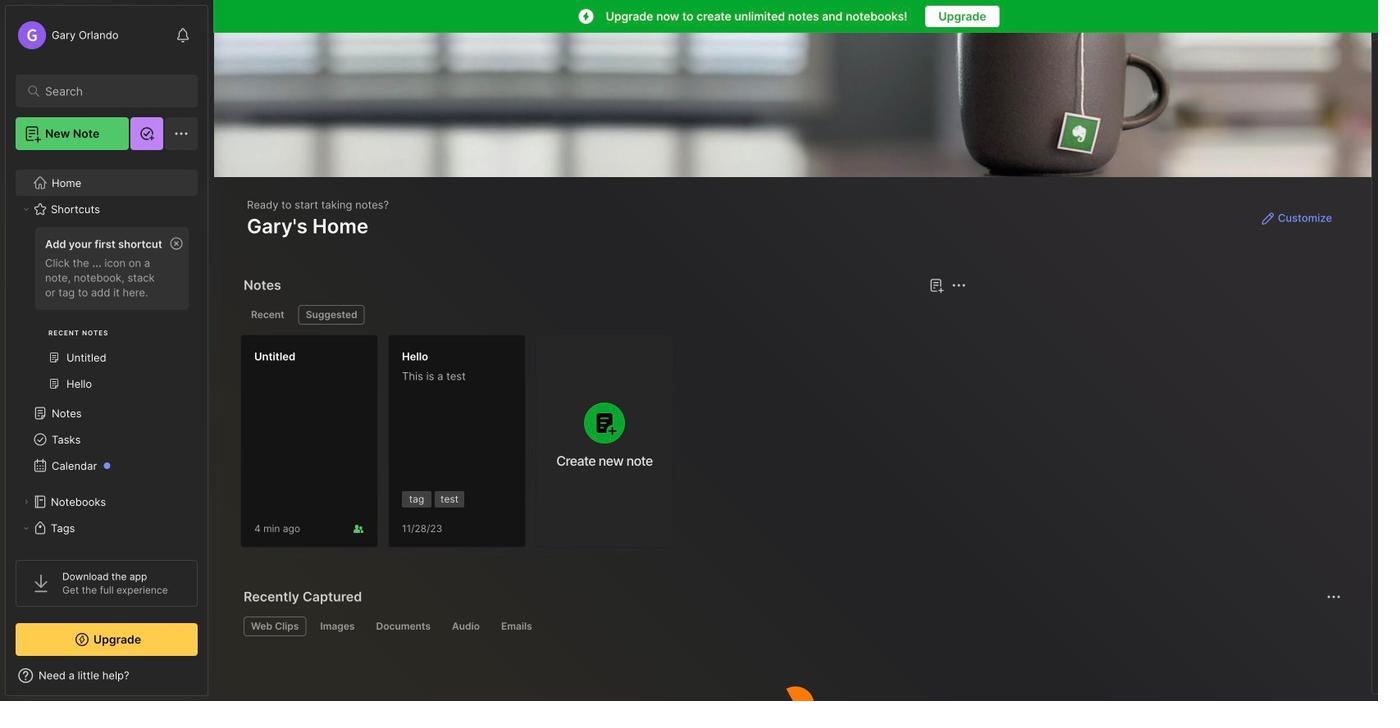 Task type: locate. For each thing, give the bounding box(es) containing it.
1 vertical spatial more actions field
[[1323, 586, 1346, 609]]

1 tab list from the top
[[244, 305, 964, 325]]

tab
[[244, 305, 292, 325], [299, 305, 365, 325], [244, 617, 306, 637], [313, 617, 362, 637], [369, 617, 438, 637], [445, 617, 487, 637], [494, 617, 540, 637]]

click to collapse image
[[207, 671, 220, 691]]

group
[[16, 222, 197, 407]]

tree
[[6, 160, 208, 702]]

0 horizontal spatial more actions field
[[948, 274, 971, 297]]

Search text field
[[45, 84, 176, 99]]

0 vertical spatial more actions field
[[948, 274, 971, 297]]

0 vertical spatial tab list
[[244, 305, 964, 325]]

tree inside main 'element'
[[6, 160, 208, 702]]

1 horizontal spatial more actions field
[[1323, 586, 1346, 609]]

1 vertical spatial tab list
[[244, 617, 1339, 637]]

More actions field
[[948, 274, 971, 297], [1323, 586, 1346, 609]]

group inside main 'element'
[[16, 222, 197, 407]]

expand tags image
[[21, 524, 31, 533]]

WHAT'S NEW field
[[6, 663, 208, 689]]

none search field inside main 'element'
[[45, 81, 176, 101]]

Account field
[[16, 19, 119, 52]]

tab list
[[244, 305, 964, 325], [244, 617, 1339, 637]]

row group
[[240, 335, 684, 558]]

None search field
[[45, 81, 176, 101]]



Task type: vqa. For each thing, say whether or not it's contained in the screenshot.
the left More actions icon
yes



Task type: describe. For each thing, give the bounding box(es) containing it.
2 tab list from the top
[[244, 617, 1339, 637]]

more actions image
[[950, 276, 969, 295]]

expand notebooks image
[[21, 497, 31, 507]]

main element
[[0, 0, 213, 702]]

more actions image
[[1325, 588, 1344, 607]]



